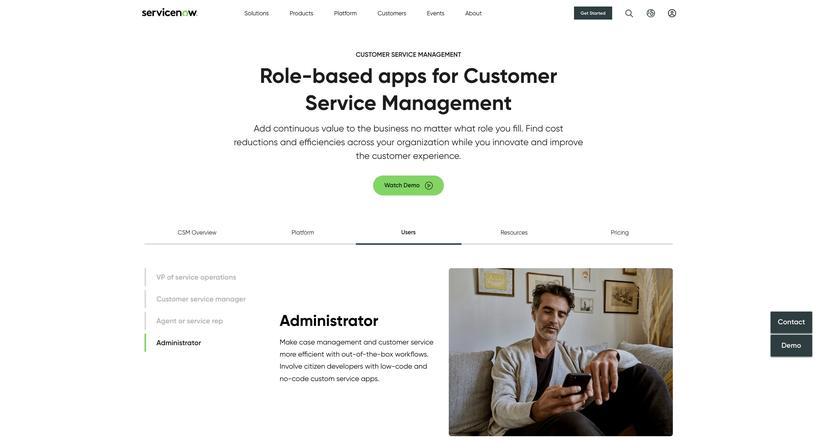 Task type: locate. For each thing, give the bounding box(es) containing it.
you left 'fill.'
[[496, 123, 511, 134]]

service up workflows.
[[411, 338, 434, 346]]

1 horizontal spatial customer
[[464, 63, 558, 88]]

started
[[590, 10, 606, 16]]

cost
[[546, 123, 564, 134]]

low-
[[381, 362, 395, 371]]

to
[[347, 123, 355, 134]]

with
[[326, 350, 340, 358], [365, 362, 379, 371]]

1 vertical spatial you
[[475, 137, 490, 148]]

0 vertical spatial customer
[[356, 51, 390, 58]]

citizen
[[304, 362, 325, 371]]

matter
[[424, 123, 452, 134]]

and
[[280, 137, 297, 148], [531, 137, 548, 148], [364, 338, 377, 346], [414, 362, 427, 371]]

of-
[[356, 350, 366, 358]]

case
[[299, 338, 315, 346]]

out-
[[342, 350, 356, 358]]

customers button
[[378, 9, 406, 17]]

products button
[[290, 9, 313, 17]]

you down role
[[475, 137, 490, 148]]

what
[[454, 123, 476, 134]]

customer inside make case management and customer service more efficient with out-of-the-box workflows. involve citizen developers with low-code and no-code custom service apps.
[[379, 338, 409, 346]]

customer inside role-based apps for customer service management
[[464, 63, 558, 88]]

apps.
[[361, 374, 380, 383]]

code
[[395, 362, 413, 371], [292, 374, 309, 383]]

1 vertical spatial customer
[[464, 63, 558, 88]]

1 horizontal spatial with
[[365, 362, 379, 371]]

1 vertical spatial management
[[382, 90, 512, 116]]

0 vertical spatial service
[[411, 338, 434, 346]]

servicenow image
[[141, 8, 198, 16]]

0 vertical spatial management
[[418, 51, 462, 58]]

about
[[466, 10, 482, 16]]

role-based apps for customer service management
[[260, 63, 558, 116]]

service down developers
[[337, 374, 359, 383]]

1 horizontal spatial service
[[411, 338, 434, 346]]

0 vertical spatial with
[[326, 350, 340, 358]]

developers
[[327, 362, 363, 371]]

no-
[[280, 374, 292, 383]]

0 horizontal spatial service
[[337, 374, 359, 383]]

and down workflows.
[[414, 362, 427, 371]]

0 vertical spatial code
[[395, 362, 413, 371]]

customer
[[372, 150, 411, 161], [379, 338, 409, 346]]

make case management and customer service more efficient with out-of-the-box workflows. involve citizen developers with low-code and no-code custom service apps.
[[280, 338, 434, 383]]

events
[[427, 10, 445, 16]]

management
[[317, 338, 362, 346]]

value
[[322, 123, 344, 134]]

you
[[496, 123, 511, 134], [475, 137, 490, 148]]

service up value
[[305, 90, 377, 116]]

customer down your
[[372, 150, 411, 161]]

platform
[[334, 10, 357, 16]]

organization
[[397, 137, 450, 148]]

0 horizontal spatial service
[[305, 90, 377, 116]]

role
[[478, 123, 493, 134]]

service
[[411, 338, 434, 346], [337, 374, 359, 383]]

code down workflows.
[[395, 362, 413, 371]]

management up for
[[418, 51, 462, 58]]

0 horizontal spatial customer
[[356, 51, 390, 58]]

for
[[432, 63, 459, 88]]

customer service management
[[356, 51, 462, 58]]

code down involve
[[292, 374, 309, 383]]

1 vertical spatial service
[[305, 90, 377, 116]]

with up apps. on the bottom left of the page
[[365, 362, 379, 371]]

customers
[[378, 10, 406, 16]]

role-
[[260, 63, 312, 88]]

0 vertical spatial service
[[391, 51, 417, 58]]

customer
[[356, 51, 390, 58], [464, 63, 558, 88]]

efficiencies
[[299, 137, 345, 148]]

1 horizontal spatial you
[[496, 123, 511, 134]]

demo link
[[771, 335, 813, 356]]

add
[[254, 123, 271, 134]]

find
[[526, 123, 543, 134]]

service
[[391, 51, 417, 58], [305, 90, 377, 116]]

0 vertical spatial you
[[496, 123, 511, 134]]

0 horizontal spatial code
[[292, 374, 309, 383]]

1 vertical spatial customer
[[379, 338, 409, 346]]

the right to
[[358, 123, 371, 134]]

your
[[377, 137, 395, 148]]

0 vertical spatial customer
[[372, 150, 411, 161]]

customer up "box"
[[379, 338, 409, 346]]

get started
[[581, 10, 606, 16]]

service up apps
[[391, 51, 417, 58]]

administrator
[[280, 311, 379, 330]]

fill.
[[513, 123, 524, 134]]

management
[[418, 51, 462, 58], [382, 90, 512, 116]]

management down for
[[382, 90, 512, 116]]

with down the management
[[326, 350, 340, 358]]

more
[[280, 350, 297, 358]]

based
[[312, 63, 373, 88]]

the
[[358, 123, 371, 134], [356, 150, 370, 161]]

the down across
[[356, 150, 370, 161]]

1 vertical spatial service
[[337, 374, 359, 383]]



Task type: vqa. For each thing, say whether or not it's contained in the screenshot.
topmost the
yes



Task type: describe. For each thing, give the bounding box(es) containing it.
events button
[[427, 9, 445, 17]]

contact link
[[771, 312, 813, 333]]

1 horizontal spatial service
[[391, 51, 417, 58]]

get started link
[[574, 7, 612, 20]]

efficient
[[298, 350, 324, 358]]

go to servicenow account image
[[668, 9, 676, 17]]

0 vertical spatial the
[[358, 123, 371, 134]]

add continuous value to the business no matter what role you fill. find cost reductions and efficiencies across your organization while you innovate and improve the customer experience.
[[234, 123, 583, 161]]

and up the- on the left
[[364, 338, 377, 346]]

management inside role-based apps for customer service management
[[382, 90, 512, 116]]

solutions
[[245, 10, 269, 16]]

service inside role-based apps for customer service management
[[305, 90, 377, 116]]

no
[[411, 123, 422, 134]]

box
[[381, 350, 393, 358]]

business
[[374, 123, 409, 134]]

contact
[[778, 318, 806, 327]]

get
[[581, 10, 589, 16]]

and down find
[[531, 137, 548, 148]]

improve
[[550, 137, 583, 148]]

experience.
[[413, 150, 461, 161]]

reductions
[[234, 137, 278, 148]]

solutions button
[[245, 9, 269, 17]]

across
[[348, 137, 374, 148]]

make
[[280, 338, 298, 346]]

workflows.
[[395, 350, 429, 358]]

the-
[[366, 350, 381, 358]]

customer inside add continuous value to the business no matter what role you fill. find cost reductions and efficiencies across your organization while you innovate and improve the customer experience.
[[372, 150, 411, 161]]

0 horizontal spatial you
[[475, 137, 490, 148]]

1 vertical spatial code
[[292, 374, 309, 383]]

continuous
[[273, 123, 319, 134]]

about button
[[466, 9, 482, 17]]

platform button
[[334, 9, 357, 17]]

1 vertical spatial the
[[356, 150, 370, 161]]

custom
[[311, 374, 335, 383]]

products
[[290, 10, 313, 16]]

1 horizontal spatial code
[[395, 362, 413, 371]]

demo
[[782, 341, 802, 350]]

0 horizontal spatial with
[[326, 350, 340, 358]]

and down continuous
[[280, 137, 297, 148]]

1 vertical spatial with
[[365, 362, 379, 371]]

innovate
[[493, 137, 529, 148]]

while
[[452, 137, 473, 148]]

apps
[[378, 63, 427, 88]]

involve
[[280, 362, 303, 371]]



